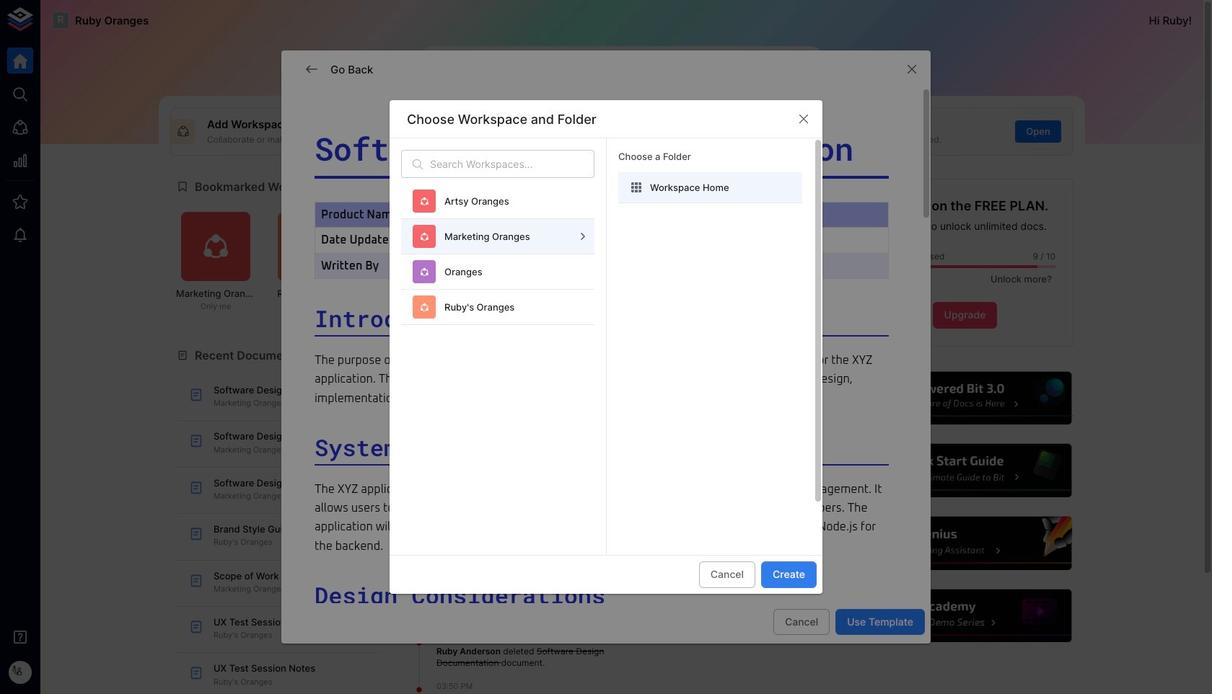 Task type: locate. For each thing, give the bounding box(es) containing it.
4 help image from the top
[[856, 588, 1074, 645]]

dialog
[[281, 51, 931, 695], [390, 101, 823, 603]]

1 help image from the top
[[856, 370, 1074, 427]]

help image
[[856, 370, 1074, 427], [856, 443, 1074, 500], [856, 515, 1074, 573], [856, 588, 1074, 645]]



Task type: describe. For each thing, give the bounding box(es) containing it.
3 help image from the top
[[856, 515, 1074, 573]]

2 help image from the top
[[856, 443, 1074, 500]]

Search Workspaces... text field
[[430, 150, 595, 179]]



Task type: vqa. For each thing, say whether or not it's contained in the screenshot.
'help' image
yes



